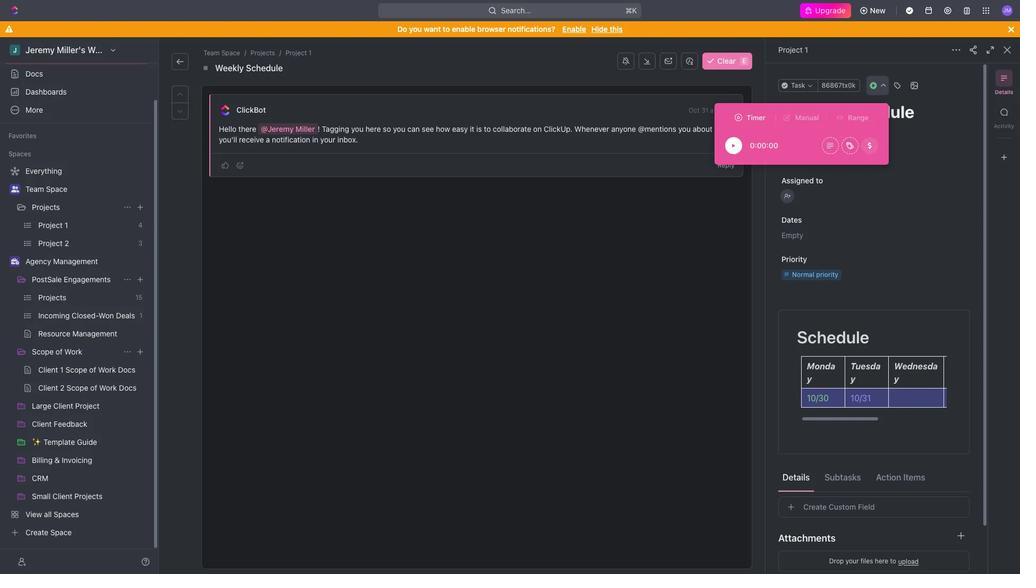 Task type: describe. For each thing, give the bounding box(es) containing it.
scope
[[32, 347, 54, 356]]

project 1
[[779, 45, 809, 54]]

work,
[[715, 124, 734, 133]]

postsale engagements link
[[32, 271, 119, 288]]

items
[[904, 472, 926, 482]]

drop your files here to upload
[[830, 557, 919, 565]]

10:54
[[718, 106, 735, 114]]

activity
[[995, 123, 1015, 129]]

e
[[743, 57, 747, 65]]

scope of work
[[32, 347, 82, 356]]

agency management
[[26, 257, 98, 266]]

of
[[56, 347, 63, 356]]

create custom field
[[804, 502, 876, 512]]

weekly schedule
[[215, 63, 283, 73]]

notification
[[272, 135, 311, 144]]

@mentions
[[638, 124, 677, 133]]

clickbot button
[[236, 105, 267, 115]]

search...
[[502, 6, 532, 15]]

upload button
[[899, 558, 919, 565]]

agency
[[26, 257, 51, 266]]

1 horizontal spatial schedule
[[798, 327, 870, 347]]

about
[[693, 124, 713, 133]]

on
[[534, 124, 542, 133]]

docs
[[26, 69, 43, 78]]

wednesda y
[[895, 362, 939, 384]]

hide
[[592, 24, 608, 33]]

oct
[[689, 106, 700, 114]]

spaces
[[9, 150, 31, 158]]

attachments button
[[779, 525, 970, 551]]

manual
[[796, 113, 820, 122]]

new button
[[856, 2, 893, 19]]

drop
[[830, 557, 845, 565]]

! tagging you here so you can see how easy it is to collaborate on clickup. whenever anyone @mentions you about work, you'll receive a notification in your inbox.
[[219, 124, 736, 144]]

upload
[[899, 558, 919, 565]]

dates
[[782, 215, 803, 224]]

how
[[436, 124, 450, 133]]

subtasks
[[825, 472, 862, 482]]

to inside ! tagging you here so you can see how easy it is to collaborate on clickup. whenever anyone @mentions you about work, you'll receive a notification in your inbox.
[[484, 124, 491, 133]]

oct 31 at 10:54
[[689, 106, 735, 114]]

y for monda y
[[808, 374, 813, 384]]

subtasks button
[[821, 468, 866, 487]]

reply
[[718, 161, 735, 169]]

space for team space / projects / project 1
[[222, 49, 240, 57]]

management
[[53, 257, 98, 266]]

tuesda
[[851, 362, 881, 371]]

user group image
[[11, 186, 19, 192]]

here for to
[[876, 557, 889, 565]]

at
[[711, 106, 717, 114]]

custom
[[829, 502, 857, 512]]

you left "about"
[[679, 124, 691, 133]]

weekly schedule link
[[213, 62, 285, 74]]

anyone
[[612, 124, 636, 133]]

do you want to enable browser notifications? enable hide this
[[398, 24, 623, 33]]

dashboards link
[[4, 83, 149, 100]]

you'll
[[219, 135, 237, 144]]

action items button
[[872, 468, 930, 487]]

in
[[313, 135, 319, 144]]

postsale engagements
[[32, 275, 111, 284]]

0 vertical spatial projects
[[251, 49, 275, 57]]

clickbot
[[237, 105, 266, 114]]

0:00:00
[[751, 141, 779, 150]]

team space
[[26, 185, 67, 194]]

10/31
[[851, 393, 872, 403]]

a
[[266, 135, 270, 144]]

notifications?
[[508, 24, 556, 33]]

⌘k
[[626, 6, 638, 15]]

docs link
[[4, 65, 149, 82]]

tree inside sidebar navigation
[[4, 163, 149, 541]]

new
[[871, 6, 886, 15]]

1 horizontal spatial project
[[779, 45, 803, 54]]

browser
[[478, 24, 506, 33]]

details inside task sidebar navigation tab list
[[996, 89, 1014, 95]]

schedule inside the weekly schedule "link"
[[246, 63, 283, 73]]

clear
[[718, 56, 736, 65]]

enable
[[563, 24, 587, 33]]

task sidebar navigation tab list
[[993, 70, 1017, 166]]

here for so
[[366, 124, 381, 133]]

field
[[859, 502, 876, 512]]

team for team space / projects / project 1
[[204, 49, 220, 57]]

86867tx0k
[[822, 81, 856, 89]]

projects inside tree
[[32, 203, 60, 212]]

files
[[861, 557, 874, 565]]

hello
[[219, 124, 237, 133]]

priority
[[782, 255, 808, 264]]

you right so
[[393, 124, 406, 133]]

weekly
[[215, 63, 244, 73]]

2 / from the left
[[280, 49, 282, 57]]

to right assigned
[[817, 176, 824, 185]]

tuesda y
[[851, 362, 881, 384]]



Task type: vqa. For each thing, say whether or not it's contained in the screenshot.
Type
no



Task type: locate. For each thing, give the bounding box(es) containing it.
0 vertical spatial here
[[366, 124, 381, 133]]

0 horizontal spatial schedule
[[246, 63, 283, 73]]

1 vertical spatial team
[[26, 185, 44, 194]]

0 horizontal spatial your
[[321, 135, 336, 144]]

you right do
[[409, 24, 422, 33]]

projects up weekly schedule
[[251, 49, 275, 57]]

tree
[[4, 163, 149, 541]]

timer
[[747, 113, 766, 122]]

your inside the drop your files here to upload
[[846, 557, 860, 565]]

there
[[239, 124, 257, 133]]

y
[[808, 374, 813, 384], [851, 374, 856, 384], [895, 374, 900, 384]]

1 horizontal spatial space
[[222, 49, 240, 57]]

agency management link
[[26, 253, 147, 270]]

schedule
[[246, 63, 283, 73], [798, 327, 870, 347]]

1 horizontal spatial projects
[[251, 49, 275, 57]]

monda
[[808, 362, 836, 371]]

favorites button
[[4, 130, 41, 143]]

y down wednesda
[[895, 374, 900, 384]]

range
[[849, 113, 869, 122]]

projects down team space
[[32, 203, 60, 212]]

31
[[702, 106, 709, 114]]

y inside 'wednesda y'
[[895, 374, 900, 384]]

details up activity
[[996, 89, 1014, 95]]

here right files
[[876, 557, 889, 565]]

hello there
[[219, 124, 259, 133]]

collaborate
[[493, 124, 532, 133]]

1 horizontal spatial team space link
[[202, 48, 242, 58]]

1 vertical spatial projects link
[[32, 199, 119, 216]]

0 vertical spatial team
[[204, 49, 220, 57]]

y inside tuesda y
[[851, 374, 856, 384]]

is
[[477, 124, 482, 133]]

project 1 link
[[779, 45, 809, 54], [284, 48, 314, 58]]

tree containing team space
[[4, 163, 149, 541]]

here inside ! tagging you here so you can see how easy it is to collaborate on clickup. whenever anyone @mentions you about work, you'll receive a notification in your inbox.
[[366, 124, 381, 133]]

Edit task name text field
[[779, 102, 970, 122]]

1 horizontal spatial team
[[204, 49, 220, 57]]

here
[[366, 124, 381, 133], [876, 557, 889, 565]]

assigned
[[782, 176, 815, 185]]

0 horizontal spatial details
[[783, 472, 810, 482]]

favorites
[[9, 132, 37, 140]]

0 horizontal spatial project
[[286, 49, 307, 57]]

create
[[804, 502, 827, 512]]

0 vertical spatial schedule
[[246, 63, 283, 73]]

3 y from the left
[[895, 374, 900, 384]]

0 horizontal spatial here
[[366, 124, 381, 133]]

wednesda
[[895, 362, 939, 371]]

it
[[470, 124, 475, 133]]

action items
[[877, 472, 926, 482]]

space
[[222, 49, 240, 57], [46, 185, 67, 194]]

business time image
[[11, 258, 19, 265]]

0 horizontal spatial projects link
[[32, 199, 119, 216]]

0 horizontal spatial space
[[46, 185, 67, 194]]

details
[[996, 89, 1014, 95], [783, 472, 810, 482]]

86867tx0k button
[[818, 79, 861, 92]]

to right want
[[443, 24, 450, 33]]

1 vertical spatial schedule
[[798, 327, 870, 347]]

to inside the drop your files here to upload
[[891, 557, 897, 565]]

project
[[779, 45, 803, 54], [286, 49, 307, 57]]

y inside monda y
[[808, 374, 813, 384]]

1 horizontal spatial /
[[280, 49, 282, 57]]

!
[[318, 124, 320, 133]]

0 vertical spatial details
[[996, 89, 1014, 95]]

2 y from the left
[[851, 374, 856, 384]]

action
[[877, 472, 902, 482]]

space for team space
[[46, 185, 67, 194]]

team inside sidebar navigation
[[26, 185, 44, 194]]

space inside tree
[[46, 185, 67, 194]]

scope of work link
[[32, 343, 119, 361]]

space up weekly
[[222, 49, 240, 57]]

here inside the drop your files here to upload
[[876, 557, 889, 565]]

1 horizontal spatial projects link
[[249, 48, 277, 58]]

you up inbox.
[[351, 124, 364, 133]]

1 horizontal spatial project 1 link
[[779, 45, 809, 54]]

1 vertical spatial details
[[783, 472, 810, 482]]

1 horizontal spatial 1
[[805, 45, 809, 54]]

y down the monda
[[808, 374, 813, 384]]

your left files
[[846, 557, 860, 565]]

team space link
[[202, 48, 242, 58], [26, 181, 147, 198]]

to
[[443, 24, 450, 33], [484, 124, 491, 133], [817, 176, 824, 185], [891, 557, 897, 565]]

your right in
[[321, 135, 336, 144]]

1 horizontal spatial here
[[876, 557, 889, 565]]

sidebar navigation
[[0, 37, 159, 574]]

1 vertical spatial team space link
[[26, 181, 147, 198]]

0 horizontal spatial 1
[[309, 49, 312, 57]]

inbox.
[[338, 135, 358, 144]]

team for team space
[[26, 185, 44, 194]]

clickup.
[[544, 124, 573, 133]]

work
[[65, 347, 82, 356]]

1 vertical spatial projects
[[32, 203, 60, 212]]

1 y from the left
[[808, 374, 813, 384]]

see
[[422, 124, 434, 133]]

want
[[424, 24, 441, 33]]

0 vertical spatial your
[[321, 135, 336, 144]]

your inside ! tagging you here so you can see how easy it is to collaborate on clickup. whenever anyone @mentions you about work, you'll receive a notification in your inbox.
[[321, 135, 336, 144]]

details inside button
[[783, 472, 810, 482]]

here left so
[[366, 124, 381, 133]]

do
[[398, 24, 408, 33]]

0 horizontal spatial y
[[808, 374, 813, 384]]

upgrade
[[816, 6, 846, 15]]

0 horizontal spatial team space link
[[26, 181, 147, 198]]

dashboards
[[26, 87, 67, 96]]

y for wednesda y
[[895, 374, 900, 384]]

0 horizontal spatial /
[[245, 49, 246, 57]]

to right is
[[484, 124, 491, 133]]

space right user group image
[[46, 185, 67, 194]]

details up the create
[[783, 472, 810, 482]]

projects link down team space
[[32, 199, 119, 216]]

0 horizontal spatial project 1 link
[[284, 48, 314, 58]]

1 horizontal spatial y
[[851, 374, 856, 384]]

10/30
[[808, 393, 829, 403]]

create custom field button
[[779, 497, 970, 518]]

reply button
[[714, 159, 740, 172]]

1 vertical spatial your
[[846, 557, 860, 565]]

projects link up weekly schedule
[[249, 48, 277, 58]]

0 vertical spatial projects link
[[249, 48, 277, 58]]

1 / from the left
[[245, 49, 246, 57]]

assigned to
[[782, 176, 824, 185]]

0 horizontal spatial projects
[[32, 203, 60, 212]]

projects link
[[249, 48, 277, 58], [32, 199, 119, 216]]

1 vertical spatial space
[[46, 185, 67, 194]]

team space / projects / project 1
[[204, 49, 312, 57]]

you
[[409, 24, 422, 33], [351, 124, 364, 133], [393, 124, 406, 133], [679, 124, 691, 133]]

0 vertical spatial space
[[222, 49, 240, 57]]

schedule down team space / projects / project 1 at the top of the page
[[246, 63, 283, 73]]

project 1 link up the weekly schedule "link"
[[284, 48, 314, 58]]

whenever
[[575, 124, 610, 133]]

1 horizontal spatial details
[[996, 89, 1014, 95]]

postsale
[[32, 275, 62, 284]]

team right user group image
[[26, 185, 44, 194]]

schedule up the monda
[[798, 327, 870, 347]]

y down tuesda
[[851, 374, 856, 384]]

monda y
[[808, 362, 836, 384]]

1 horizontal spatial your
[[846, 557, 860, 565]]

attachments
[[779, 533, 836, 544]]

y for tuesda y
[[851, 374, 856, 384]]

team up weekly
[[204, 49, 220, 57]]

2 horizontal spatial y
[[895, 374, 900, 384]]

so
[[383, 124, 391, 133]]

this
[[610, 24, 623, 33]]

1 vertical spatial here
[[876, 557, 889, 565]]

0 horizontal spatial team
[[26, 185, 44, 194]]

upgrade link
[[801, 3, 852, 18]]

engagements
[[64, 275, 111, 284]]

tagging
[[322, 124, 349, 133]]

0 vertical spatial team space link
[[202, 48, 242, 58]]

1
[[805, 45, 809, 54], [309, 49, 312, 57]]

project 1 link down upgrade link
[[779, 45, 809, 54]]

team
[[204, 49, 220, 57], [26, 185, 44, 194]]

enable
[[452, 24, 476, 33]]

to left upload
[[891, 557, 897, 565]]



